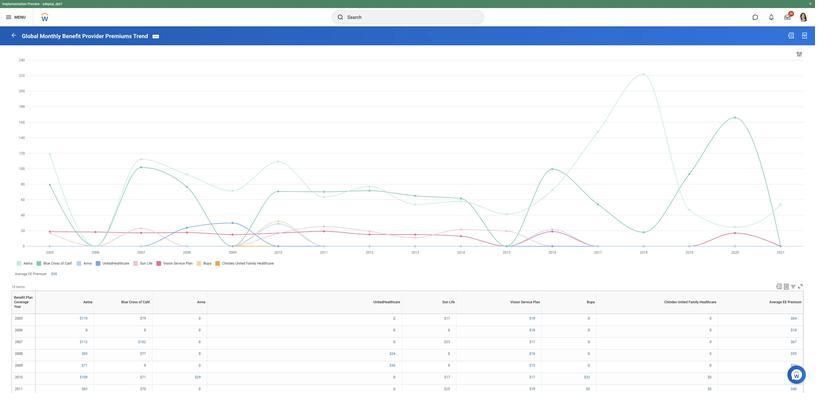 Task type: vqa. For each thing, say whether or not it's contained in the screenshot.


Task type: locate. For each thing, give the bounding box(es) containing it.
$71 button down $93 button
[[82, 364, 88, 369]]

2 row element from the left
[[36, 292, 805, 314]]

0 horizontal spatial $71
[[82, 365, 88, 369]]

aetna
[[83, 301, 92, 305], [64, 314, 65, 315]]

chindex united family healthcare
[[665, 301, 717, 305]]

2007
[[15, 341, 23, 345]]

1 horizontal spatial aetna
[[83, 301, 92, 305]]

30
[[790, 12, 794, 15]]

1 horizontal spatial premium
[[761, 314, 763, 315]]

chindex
[[665, 301, 678, 305], [655, 314, 657, 315]]

vision
[[511, 301, 521, 305], [498, 314, 499, 315]]

0 vertical spatial $71
[[82, 365, 88, 369]]

$0 button
[[708, 376, 713, 381], [587, 388, 591, 392], [708, 388, 713, 392]]

benefit up 2005 element
[[22, 314, 23, 315]]

coverage
[[14, 301, 29, 305], [24, 314, 25, 315]]

0 vertical spatial cross
[[129, 301, 138, 305]]

$17 up $25
[[445, 376, 450, 380]]

1 $19 button from the top
[[530, 317, 537, 322]]

1 horizontal spatial cross
[[129, 301, 138, 305]]

2 vertical spatial ee
[[761, 314, 761, 315]]

2 horizontal spatial average
[[770, 301, 783, 305]]

0 vertical spatial service
[[521, 301, 533, 305]]

1 horizontal spatial vision
[[511, 301, 521, 305]]

$67 button
[[792, 341, 798, 345]]

0 horizontal spatial calif.
[[124, 314, 124, 315]]

0 horizontal spatial sun
[[429, 314, 429, 315]]

0 vertical spatial export to excel image
[[788, 32, 795, 39]]

0 vertical spatial premium
[[33, 273, 47, 277]]

1 vertical spatial export to excel image
[[776, 284, 783, 290]]

0 horizontal spatial aviva
[[179, 314, 180, 315]]

1 horizontal spatial aviva
[[197, 301, 206, 305]]

vision inside row element
[[511, 301, 521, 305]]

0 vertical spatial aetna
[[83, 301, 92, 305]]

1 horizontal spatial bupa
[[587, 301, 595, 305]]

export to excel image left "view printable version (pdf)" icon on the right
[[788, 32, 795, 39]]

$0 for $32
[[708, 376, 712, 380]]

1 vertical spatial vision
[[498, 314, 499, 315]]

0 vertical spatial aviva
[[197, 301, 206, 305]]

global monthly benefit provider premiums trend link
[[22, 33, 148, 40]]

calif. up $79 button
[[143, 301, 151, 305]]

1 vertical spatial chindex
[[655, 314, 657, 315]]

family
[[689, 301, 699, 305], [657, 314, 658, 315]]

$71 up $70
[[140, 376, 146, 380]]

1 vertical spatial healthcare
[[658, 314, 660, 315]]

blue down blue cross of calif.
[[122, 314, 122, 315]]

$79
[[140, 317, 146, 321]]

$93 button
[[82, 352, 88, 357]]

$25 button
[[445, 388, 451, 392]]

$0 button for $32
[[708, 376, 713, 381]]

0 horizontal spatial unitedhealthcare
[[303, 314, 306, 315]]

0 vertical spatial year
[[14, 306, 21, 310]]

$19
[[530, 317, 536, 321], [530, 388, 536, 392]]

global monthly benefit provider premiums trend main content
[[0, 26, 816, 394]]

$29 button
[[195, 376, 202, 381]]

sun life button
[[429, 314, 430, 315]]

0 vertical spatial benefit plan coverage year
[[14, 296, 33, 310]]

$0 for $0
[[708, 388, 712, 392]]

0 vertical spatial $71 button
[[82, 364, 88, 369]]

chindex united family healthcare button
[[655, 314, 660, 315]]

1 vertical spatial $19
[[530, 388, 536, 392]]

benefit plan coverage year up benefit plan coverage year button
[[14, 296, 33, 310]]

0 vertical spatial $19
[[530, 317, 536, 321]]

2 $19 from the top
[[530, 388, 536, 392]]

calif. down blue cross of calif.
[[124, 314, 124, 315]]

1 vertical spatial of
[[123, 314, 124, 315]]

$19 button
[[530, 317, 537, 322], [530, 388, 537, 392]]

0 horizontal spatial vision
[[498, 314, 499, 315]]

$19 down $15 'button'
[[530, 388, 536, 392]]

$18 button for $55
[[530, 352, 537, 357]]

blue inside row element
[[121, 301, 128, 305]]

0 vertical spatial blue
[[121, 301, 128, 305]]

$54 button
[[792, 364, 798, 369]]

premium
[[33, 273, 47, 277], [788, 301, 802, 305], [761, 314, 763, 315]]

2011 element
[[15, 387, 23, 392]]

$24 button
[[390, 352, 397, 357]]

blue cross of calif.
[[121, 301, 151, 305]]

0 horizontal spatial bupa
[[569, 314, 570, 315]]

average
[[15, 273, 27, 277], [770, 301, 783, 305], [760, 314, 761, 315]]

$17
[[445, 317, 450, 321], [530, 341, 536, 345], [445, 376, 450, 380], [530, 376, 536, 380]]

2 vertical spatial benefit
[[22, 314, 23, 315]]

average ee premium up items
[[15, 273, 47, 277]]

year
[[14, 306, 21, 310], [25, 314, 26, 315]]

$0
[[708, 376, 712, 380], [587, 388, 590, 392], [708, 388, 712, 392]]

$71 button up $70
[[140, 376, 147, 381]]

0 horizontal spatial premium
[[33, 273, 47, 277]]

0 horizontal spatial family
[[657, 314, 658, 315]]

export to excel image
[[788, 32, 795, 39], [776, 284, 783, 290]]

aetna for aetna blue cross of calif. aviva unitedhealthcare sun life vision service plan bupa chindex united family healthcare average ee premium
[[64, 314, 65, 315]]

export to excel image left export to worksheets image
[[776, 284, 783, 290]]

0 horizontal spatial average
[[15, 273, 27, 277]]

2007 element
[[15, 340, 23, 345]]

1 horizontal spatial $71 button
[[140, 376, 147, 381]]

1 vertical spatial service
[[499, 314, 500, 315]]

0 vertical spatial average
[[15, 273, 27, 277]]

export to excel image for export to worksheets image
[[776, 284, 783, 290]]

1 vertical spatial aetna
[[64, 314, 65, 315]]

0 vertical spatial benefit
[[62, 33, 81, 40]]

plan
[[26, 296, 33, 300], [534, 301, 541, 305], [23, 314, 24, 315], [500, 314, 501, 315]]

0 vertical spatial family
[[689, 301, 699, 305]]

toolbar
[[774, 284, 804, 291]]

$109
[[80, 376, 88, 380]]

average ee premium down export to worksheets image
[[770, 301, 802, 305]]

row element
[[12, 292, 37, 314], [36, 292, 805, 314]]

1 horizontal spatial ee
[[761, 314, 761, 315]]

1 vertical spatial average
[[770, 301, 783, 305]]

$71
[[82, 365, 88, 369], [140, 376, 146, 380]]

$19 button for $0
[[530, 388, 537, 392]]

1 horizontal spatial unitedhealthcare
[[374, 301, 401, 305]]

1 vertical spatial unitedhealthcare
[[303, 314, 306, 315]]

1 vertical spatial premium
[[788, 301, 802, 305]]

1 horizontal spatial healthcare
[[700, 301, 717, 305]]

1 vertical spatial $19 button
[[530, 388, 537, 392]]

1 horizontal spatial sun
[[443, 301, 449, 305]]

close environment banner image
[[810, 2, 813, 5]]

healthcare
[[700, 301, 717, 305], [658, 314, 660, 315]]

benefit plan coverage year button
[[22, 314, 26, 315]]

average ee premium column header
[[719, 314, 804, 315]]

$30 button
[[390, 364, 397, 369]]

$0 button for $0
[[708, 388, 713, 392]]

sun
[[443, 301, 449, 305], [429, 314, 429, 315]]

$77
[[140, 353, 146, 357]]

benefit plan coverage year
[[14, 296, 33, 310], [22, 314, 26, 315]]

0 vertical spatial calif.
[[143, 301, 151, 305]]

$19 button down 'vision service plan'
[[530, 317, 537, 322]]

previous page image
[[10, 32, 17, 39]]

benefit
[[62, 33, 81, 40], [14, 296, 25, 300], [22, 314, 23, 315]]

of
[[139, 301, 142, 305], [123, 314, 124, 315]]

$19 down 'vision service plan'
[[530, 317, 536, 321]]

0 button
[[199, 317, 202, 322], [394, 317, 397, 322], [589, 317, 591, 322], [710, 317, 713, 322], [86, 329, 88, 333], [144, 329, 147, 333], [199, 329, 202, 333], [394, 329, 397, 333], [448, 329, 451, 333], [589, 329, 591, 333], [710, 329, 713, 333], [199, 341, 202, 345], [394, 341, 397, 345], [589, 341, 591, 345], [710, 341, 713, 345], [199, 352, 202, 357], [448, 352, 451, 357], [589, 352, 591, 357], [710, 352, 713, 357], [144, 364, 147, 369], [199, 364, 202, 369], [448, 364, 451, 369], [589, 364, 591, 369], [710, 364, 713, 369], [394, 376, 397, 381], [199, 388, 202, 392], [394, 388, 397, 392]]

0 horizontal spatial chindex
[[655, 314, 657, 315]]

aetna button
[[64, 314, 65, 315]]

$112 button
[[80, 341, 88, 345]]

1 horizontal spatial year
[[25, 314, 26, 315]]

benefit plan coverage year up 2005 element
[[22, 314, 26, 315]]

notifications large image
[[769, 14, 775, 20]]

$17 button up $15
[[530, 341, 537, 345]]

$71 down $93 button
[[82, 365, 88, 369]]

2006
[[15, 329, 23, 333]]

service
[[521, 301, 533, 305], [499, 314, 500, 315]]

cross inside row element
[[129, 301, 138, 305]]

calif.
[[143, 301, 151, 305], [124, 314, 124, 315]]

0 vertical spatial healthcare
[[700, 301, 717, 305]]

$15 button
[[530, 364, 537, 369]]

$18
[[530, 329, 536, 333], [792, 329, 797, 333], [530, 353, 536, 357]]

0 horizontal spatial life
[[429, 314, 430, 315]]

1 vertical spatial $71
[[140, 376, 146, 380]]

1 horizontal spatial calif.
[[143, 301, 151, 305]]

1 horizontal spatial life
[[450, 301, 455, 305]]

family inside row element
[[689, 301, 699, 305]]

1 $19 from the top
[[530, 317, 536, 321]]

1 row element from the left
[[12, 292, 37, 314]]

$17 up $15
[[530, 341, 536, 345]]

$40
[[792, 388, 797, 392]]

1 vertical spatial aviva
[[179, 314, 180, 315]]

-
[[41, 2, 42, 6]]

$40 button
[[792, 388, 798, 392]]

2008 element
[[15, 352, 23, 357]]

of up $79
[[139, 301, 142, 305]]

bupa
[[587, 301, 595, 305], [569, 314, 570, 315]]

1 horizontal spatial export to excel image
[[788, 32, 795, 39]]

0 horizontal spatial average ee premium
[[15, 273, 47, 277]]

1 horizontal spatial average ee premium
[[770, 301, 802, 305]]

0 vertical spatial vision
[[511, 301, 521, 305]]

cross
[[129, 301, 138, 305], [123, 314, 123, 315]]

row element containing benefit plan coverage year
[[12, 292, 37, 314]]

0 vertical spatial coverage
[[14, 301, 29, 305]]

blue
[[121, 301, 128, 305], [122, 314, 122, 315]]

1 vertical spatial united
[[657, 314, 657, 315]]

united
[[678, 301, 688, 305], [657, 314, 657, 315]]

$84 button
[[792, 317, 798, 322]]

0 vertical spatial life
[[450, 301, 455, 305]]

items
[[16, 286, 25, 290]]

0 vertical spatial $19 button
[[530, 317, 537, 322]]

0 horizontal spatial year
[[14, 306, 21, 310]]

1 vertical spatial benefit
[[14, 296, 25, 300]]

benefit right the monthly
[[62, 33, 81, 40]]

aviva
[[197, 301, 206, 305], [179, 314, 180, 315]]

18
[[11, 286, 15, 290]]

monthly
[[40, 33, 61, 40]]

benefit down items
[[14, 296, 25, 300]]

provider
[[82, 33, 104, 40]]

1 vertical spatial cross
[[123, 314, 123, 315]]

2 vertical spatial average
[[760, 314, 761, 315]]

1 horizontal spatial service
[[521, 301, 533, 305]]

of down blue cross of calif.
[[123, 314, 124, 315]]

0 vertical spatial chindex
[[665, 301, 678, 305]]

1 vertical spatial average ee premium
[[770, 301, 802, 305]]

1 vertical spatial sun
[[429, 314, 429, 315]]

$19 button down $15 'button'
[[530, 388, 537, 392]]

1 horizontal spatial united
[[678, 301, 688, 305]]

$32 button
[[585, 376, 591, 381]]

blue up blue cross of calif. button
[[121, 301, 128, 305]]

ee
[[28, 273, 32, 277], [784, 301, 787, 305], [761, 314, 761, 315]]

$67
[[792, 341, 797, 345]]

1 horizontal spatial family
[[689, 301, 699, 305]]

2 $19 button from the top
[[530, 388, 537, 392]]

1 horizontal spatial of
[[139, 301, 142, 305]]



Task type: describe. For each thing, give the bounding box(es) containing it.
$17 button up $25
[[445, 376, 451, 381]]

$15
[[530, 365, 536, 369]]

0 horizontal spatial healthcare
[[658, 314, 660, 315]]

0 vertical spatial of
[[139, 301, 142, 305]]

$30
[[390, 365, 396, 369]]

$63
[[82, 388, 88, 392]]

$102 button
[[138, 341, 147, 345]]

2011
[[15, 388, 23, 392]]

menu banner
[[0, 0, 816, 26]]

$17 button down sun life
[[445, 317, 451, 322]]

$18 for $18
[[530, 329, 536, 333]]

$18 button for $18
[[530, 329, 537, 333]]

justify image
[[5, 14, 12, 21]]

0 vertical spatial unitedhealthcare
[[374, 301, 401, 305]]

blue cross of calif. button
[[122, 314, 125, 315]]

$77 button
[[140, 352, 147, 357]]

menu button
[[0, 8, 33, 26]]

0 vertical spatial sun
[[443, 301, 449, 305]]

menu
[[14, 15, 26, 19]]

export to worksheets image
[[784, 284, 791, 291]]

Search Workday  search field
[[348, 11, 472, 24]]

$70
[[140, 388, 146, 392]]

sun life
[[443, 301, 455, 305]]

adeptai_dpt1
[[43, 2, 63, 6]]

$112
[[80, 341, 88, 345]]

$24
[[390, 353, 396, 357]]

2009
[[15, 365, 23, 369]]

fullscreen image
[[798, 284, 804, 290]]

export to excel image for "view printable version (pdf)" icon on the right
[[788, 32, 795, 39]]

2 vertical spatial premium
[[761, 314, 763, 315]]

implementation
[[2, 2, 27, 6]]

aviva button
[[179, 314, 180, 315]]

$70 button
[[140, 388, 147, 392]]

$55
[[792, 353, 797, 357]]

select to filter grid data image
[[791, 284, 797, 290]]

$32
[[585, 376, 590, 380]]

unitedhealthcare button
[[303, 314, 306, 315]]

coverage inside benefit plan coverage year
[[14, 301, 29, 305]]

aviva inside row element
[[197, 301, 206, 305]]

$25
[[445, 388, 450, 392]]

$59
[[51, 273, 57, 277]]

1 vertical spatial family
[[657, 314, 658, 315]]

preview
[[27, 2, 40, 6]]

$84
[[792, 317, 797, 321]]

1 horizontal spatial chindex
[[665, 301, 678, 305]]

inbox large image
[[785, 14, 791, 20]]

toolbar inside global monthly benefit provider premiums trend main content
[[774, 284, 804, 291]]

$119
[[80, 317, 88, 321]]

$54
[[792, 365, 797, 369]]

1 vertical spatial $71 button
[[140, 376, 147, 381]]

$63 button
[[82, 388, 88, 392]]

$119 button
[[80, 317, 88, 322]]

1 horizontal spatial average
[[760, 314, 761, 315]]

$93
[[82, 353, 88, 357]]

profile logan mcneil image
[[800, 13, 809, 23]]

row element containing aetna
[[36, 292, 805, 314]]

$17 down sun life
[[445, 317, 450, 321]]

$19 for $0
[[530, 388, 536, 392]]

$109 button
[[80, 376, 88, 381]]

1 horizontal spatial $71
[[140, 376, 146, 380]]

2 horizontal spatial premium
[[788, 301, 802, 305]]

$29
[[195, 376, 201, 380]]

$55 button
[[792, 352, 798, 357]]

vision service plan
[[511, 301, 541, 305]]

bupa button
[[569, 314, 570, 315]]

1 vertical spatial life
[[429, 314, 430, 315]]

calif. inside row element
[[143, 301, 151, 305]]

2008
[[15, 353, 23, 357]]

trend
[[133, 33, 148, 40]]

$79 button
[[140, 317, 147, 322]]

1 vertical spatial benefit plan coverage year
[[22, 314, 26, 315]]

0 horizontal spatial united
[[657, 314, 657, 315]]

18 items
[[11, 286, 25, 290]]

2010 element
[[15, 375, 23, 380]]

0 horizontal spatial service
[[499, 314, 500, 315]]

aetna blue cross of calif. aviva unitedhealthcare sun life vision service plan bupa chindex united family healthcare average ee premium
[[64, 314, 763, 315]]

vision service plan button
[[498, 314, 501, 315]]

search image
[[337, 14, 344, 21]]

1 vertical spatial bupa
[[569, 314, 570, 315]]

aetna for aetna
[[83, 301, 92, 305]]

life inside row element
[[450, 301, 455, 305]]

1 vertical spatial coverage
[[24, 314, 25, 315]]

0 horizontal spatial $71 button
[[82, 364, 88, 369]]

$17 button down $15 'button'
[[530, 376, 537, 381]]

$59 button
[[51, 272, 58, 277]]

30 button
[[782, 11, 795, 24]]

0 vertical spatial bupa
[[587, 301, 595, 305]]

0 horizontal spatial cross
[[123, 314, 123, 315]]

2009 element
[[15, 363, 23, 369]]

2010
[[15, 376, 23, 380]]

$17 down $15 'button'
[[530, 376, 536, 380]]

0 vertical spatial united
[[678, 301, 688, 305]]

$102
[[138, 341, 146, 345]]

2005 element
[[15, 316, 23, 321]]

$23
[[445, 341, 450, 345]]

global
[[22, 33, 38, 40]]

$23 button
[[445, 341, 451, 345]]

0 vertical spatial average ee premium
[[15, 273, 47, 277]]

2006 element
[[15, 328, 23, 333]]

1 vertical spatial year
[[25, 314, 26, 315]]

1 vertical spatial blue
[[122, 314, 122, 315]]

1 vertical spatial ee
[[784, 301, 787, 305]]

$18 for $55
[[530, 353, 536, 357]]

configure and view chart data image
[[797, 51, 803, 58]]

0 horizontal spatial of
[[123, 314, 124, 315]]

global monthly benefit provider premiums trend
[[22, 33, 148, 40]]

$50
[[792, 376, 797, 380]]

$19 button for 0
[[530, 317, 537, 322]]

2005
[[15, 317, 23, 321]]

implementation preview -   adeptai_dpt1
[[2, 2, 63, 6]]

$19 for 0
[[530, 317, 536, 321]]

average inside row element
[[770, 301, 783, 305]]

$50 button
[[792, 376, 798, 381]]

view printable version (pdf) image
[[802, 32, 809, 39]]

premiums
[[105, 33, 132, 40]]

0 vertical spatial ee
[[28, 273, 32, 277]]



